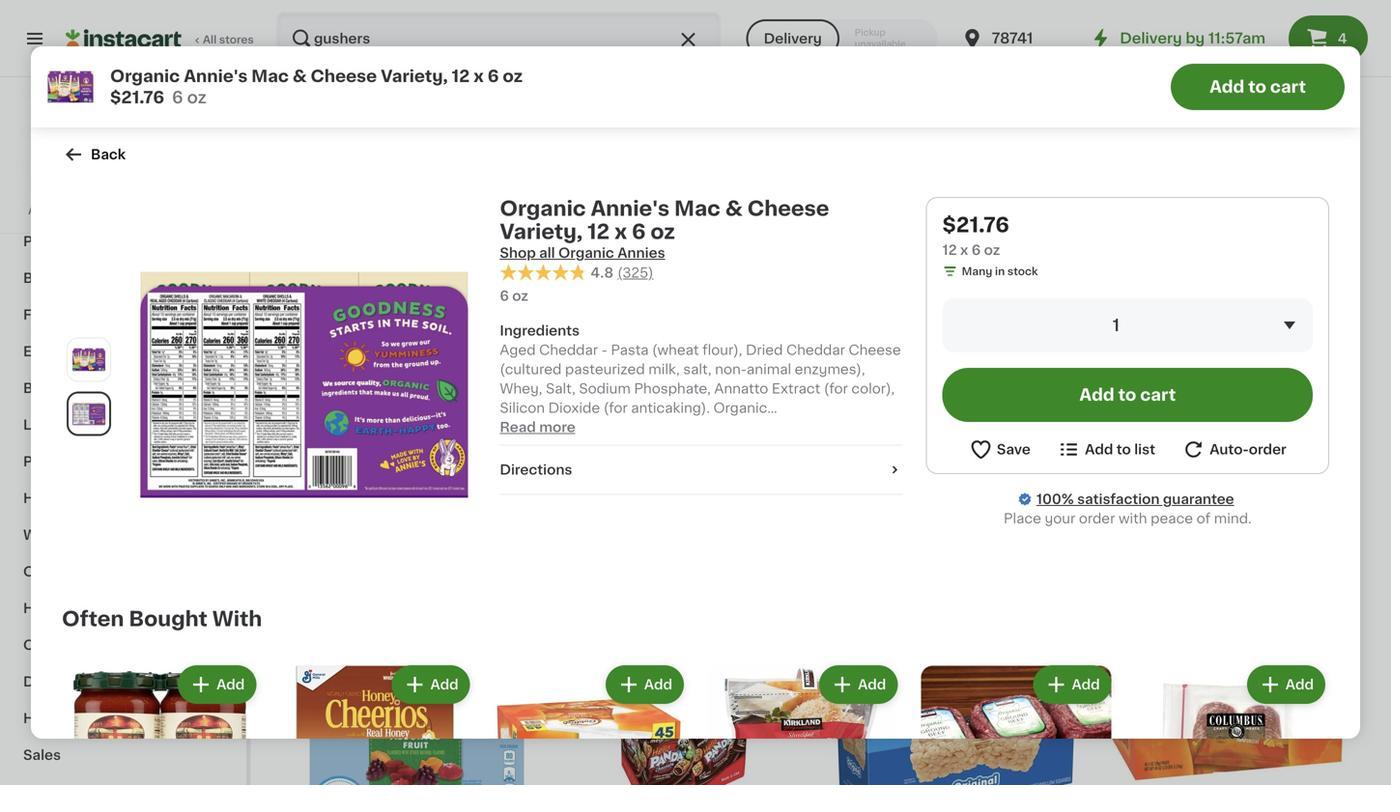 Task type: vqa. For each thing, say whether or not it's contained in the screenshot.
OUT inside the To make sure you get your delivery as scheduled, we recommend— - Turning on notifications for the Instacart app - Keeping an eye out for text messages and phone calls from your Instacart shopper - Leaving helpful instructions for parking, gate codes, or other clues to find your home.
no



Task type: locate. For each thing, give the bounding box(es) containing it.
costco logo image
[[105, 101, 142, 137]]

1 horizontal spatial seller
[[589, 380, 614, 389]]

1 horizontal spatial stock
[[1164, 466, 1195, 477]]

many down list
[[1118, 466, 1149, 477]]

many in stock down list
[[1118, 466, 1195, 477]]

delivery inside delivery by 11:57am "link"
[[1121, 31, 1183, 45]]

order
[[1250, 443, 1287, 457], [1080, 512, 1116, 526]]

1 field
[[943, 299, 1314, 353]]

cheese inside organic annie's mac & cheese variety, 12 x 6 oz $21.76 6 oz
[[311, 68, 377, 85]]

91
[[325, 401, 338, 412], [595, 401, 607, 412]]

0 horizontal spatial seller
[[319, 380, 344, 389]]

goods up health & personal care
[[67, 455, 114, 469]]

order inside 'auto-order' button
[[1250, 443, 1287, 457]]

annie's down all
[[184, 68, 248, 85]]

0 horizontal spatial 48
[[829, 487, 844, 498]]

health & personal care link
[[12, 480, 235, 517]]

pack,
[[341, 468, 377, 482], [610, 468, 647, 482]]

order down the satisfaction
[[1080, 512, 1116, 526]]

0 vertical spatial $21.76
[[110, 89, 164, 106]]

0 vertical spatial order
[[1250, 443, 1287, 457]]

1 gushers from the left
[[324, 449, 381, 463]]

mac for organic annie's mac & cheese variety, 12 x 6 oz $21.76 6 oz
[[252, 68, 289, 85]]

12 inside $21.76 12 x 6 oz
[[943, 244, 957, 257]]

48 down .75 on the right bottom
[[829, 487, 844, 498]]

to left "save"
[[167, 205, 179, 216]]

1 horizontal spatial cheddar
[[787, 344, 846, 357]]

hard beverages
[[23, 602, 134, 616]]

1 horizontal spatial add to cart
[[1210, 79, 1307, 95]]

cheese inside ingredients aged cheddar - pasta (wheat flour), dried cheddar cheese (cultured pasteurized milk, salt, non-animal enzymes), whey, salt, sodium phosphate, annatto extract (for color), silicon dioxide (for anticaking). organic read more
[[849, 344, 902, 357]]

3 add button from the left
[[608, 668, 682, 703]]

delivery for delivery
[[764, 32, 822, 45]]

0 horizontal spatial best
[[296, 380, 317, 389]]

seller
[[319, 380, 344, 389], [589, 380, 614, 389], [858, 380, 884, 389]]

3 seller from the left
[[858, 380, 884, 389]]

(for down sodium
[[604, 402, 628, 415]]

(for down enzymes),
[[824, 382, 849, 396]]

variety, up all
[[500, 222, 583, 242]]

stock down (1.06k)
[[1164, 466, 1195, 477]]

11:57am
[[1209, 31, 1266, 45]]

2 vertical spatial organic
[[714, 402, 768, 415]]

1 vertical spatial cart
[[1141, 387, 1177, 404]]

in inside product group
[[1152, 466, 1161, 477]]

0 horizontal spatial cart
[[1141, 387, 1177, 404]]

$21.14 element
[[829, 398, 1084, 423]]

laundry
[[103, 639, 161, 652]]

x
[[474, 68, 484, 85], [615, 222, 627, 242], [961, 244, 969, 257], [1065, 449, 1073, 463], [402, 468, 409, 482], [671, 468, 679, 482], [307, 487, 313, 498], [576, 487, 583, 498], [847, 487, 853, 498]]

cheese
[[311, 68, 377, 85], [748, 199, 830, 219], [849, 344, 902, 357]]

4 add button from the left
[[822, 668, 896, 703]]

snacks
[[23, 198, 74, 212]]

cheddar up enzymes),
[[787, 344, 846, 357]]

0 horizontal spatial variety,
[[381, 68, 448, 85]]

3 $ from the left
[[1103, 401, 1110, 412]]

electronics
[[23, 345, 102, 359]]

1 vertical spatial annie's
[[591, 199, 670, 219]]

0 horizontal spatial best seller
[[296, 380, 344, 389]]

delivery
[[1121, 31, 1183, 45], [764, 32, 822, 45]]

often
[[62, 610, 124, 630]]

foot,
[[1005, 449, 1040, 463]]

goods inside 'link'
[[67, 455, 114, 469]]

to down welch's
[[1117, 443, 1132, 457]]

0 horizontal spatial annie's
[[184, 68, 248, 85]]

1 vertical spatial mac
[[675, 199, 721, 219]]

3 best seller from the left
[[835, 380, 884, 389]]

2 pack, from the left
[[610, 468, 647, 482]]

0 vertical spatial goods
[[67, 455, 114, 469]]

in down $21.76 12 x 6 oz
[[996, 266, 1006, 277]]

paper
[[23, 455, 64, 469]]

1 vertical spatial many in stock
[[1118, 466, 1195, 477]]

goods down dairy
[[69, 712, 115, 726]]

mills
[[886, 449, 917, 463]]

baby
[[23, 272, 59, 285]]

add to cart button down 11:57am
[[1172, 64, 1346, 110]]

1 vertical spatial in
[[1152, 466, 1161, 477]]

1 horizontal spatial delivery
[[1121, 31, 1183, 45]]

paper goods
[[23, 455, 114, 469]]

2 15 from the left
[[571, 400, 593, 420]]

snacks, down the extract
[[750, 449, 803, 463]]

mac inside organic annie's mac & cheese variety, 12 x 6 oz shop all organic annies
[[675, 199, 721, 219]]

1 horizontal spatial best seller
[[565, 380, 614, 389]]

annie's up annies
[[591, 199, 670, 219]]

2 horizontal spatial organic
[[714, 402, 768, 415]]

1 horizontal spatial fruit gushers fruit flavored snacks, variety pack, 42 x 0.8 oz 42 x 0.8 oz
[[560, 449, 803, 498]]

cart right 17
[[1141, 387, 1177, 404]]

0 horizontal spatial 12
[[452, 68, 470, 85]]

2 gluten- from the left
[[562, 431, 603, 442]]

beer & cider link
[[12, 370, 235, 407]]

ingredients
[[500, 324, 580, 338]]

annies
[[618, 246, 666, 260]]

1 best from the left
[[296, 380, 317, 389]]

1 vertical spatial $21.76
[[943, 215, 1010, 235]]

1 gluten-free from the left
[[292, 431, 358, 442]]

sales link
[[12, 738, 235, 774]]

mac for organic annie's mac & cheese variety, 12 x 6 oz shop all organic annies
[[675, 199, 721, 219]]

organic up all
[[500, 199, 586, 219]]

variety, inside organic annie's mac & cheese variety, 12 x 6 oz shop all organic annies
[[500, 222, 583, 242]]

1 vertical spatial many
[[1118, 466, 1149, 477]]

0.75
[[856, 487, 879, 498]]

28
[[1133, 401, 1147, 412]]

1 horizontal spatial $ 15 91
[[564, 400, 607, 420]]

enlarge pasta & noodles organic annies mac & cheese variety, 12 x 6 oz hero (opens in a new tab) image
[[72, 343, 106, 378]]

mac inside organic annie's mac & cheese variety, 12 x 6 oz $21.76 6 oz
[[252, 68, 289, 85]]

0 vertical spatial (for
[[824, 382, 849, 396]]

0 horizontal spatial mac
[[252, 68, 289, 85]]

1 vertical spatial add to cart
[[1080, 387, 1177, 404]]

other
[[23, 565, 64, 579]]

48 right the "foot,"
[[1044, 449, 1062, 463]]

variety, inside organic annie's mac & cheese variety, 12 x 6 oz $21.76 6 oz
[[381, 68, 448, 85]]

1 vertical spatial cheese
[[748, 199, 830, 219]]

best
[[296, 380, 317, 389], [565, 380, 587, 389], [835, 380, 856, 389]]

0 horizontal spatial gluten-free
[[292, 431, 358, 442]]

many down $21.76 12 x 6 oz
[[962, 266, 993, 277]]

48
[[1044, 449, 1062, 463], [829, 487, 844, 498]]

read
[[500, 421, 536, 435]]

1 horizontal spatial order
[[1250, 443, 1287, 457]]

annie's
[[184, 68, 248, 85], [591, 199, 670, 219]]

2 add button from the left
[[394, 668, 468, 703]]

0 vertical spatial 48
[[1044, 449, 1062, 463]]

0 vertical spatial cheese
[[311, 68, 377, 85]]

1 horizontal spatial many in stock
[[1118, 466, 1195, 477]]

0 horizontal spatial gluten-
[[292, 431, 334, 442]]

flavored
[[419, 449, 477, 463], [689, 449, 747, 463]]

to down 11:57am
[[1249, 79, 1267, 95]]

home
[[23, 712, 65, 726]]

2 flavored from the left
[[689, 449, 747, 463]]

snacks, down read
[[480, 449, 533, 463]]

0 horizontal spatial costco
[[53, 205, 93, 216]]

add costco membership to save link
[[28, 203, 218, 218]]

1 vertical spatial 12
[[588, 222, 610, 242]]

delivery inside delivery button
[[764, 32, 822, 45]]

4.8
[[591, 266, 614, 280]]

cheese inside organic annie's mac & cheese variety, 12 x 6 oz shop all organic annies
[[748, 199, 830, 219]]

0 vertical spatial mac
[[252, 68, 289, 85]]

0 horizontal spatial $ 15 91
[[294, 400, 338, 420]]

add to cart for bottommost add to cart button
[[1080, 387, 1177, 404]]

wine
[[23, 529, 58, 542]]

& for meat & seafood
[[62, 161, 74, 175]]

save button
[[969, 438, 1031, 462]]

of
[[1197, 512, 1211, 526]]

12 inside organic annie's mac & cheese variety, 12 x 6 oz $21.76 6 oz
[[452, 68, 470, 85]]

add
[[1210, 79, 1245, 95], [28, 205, 50, 216], [1080, 387, 1115, 404], [1086, 443, 1114, 457], [217, 679, 245, 692], [431, 679, 459, 692], [645, 679, 673, 692], [858, 679, 887, 692], [1072, 679, 1101, 692], [1286, 679, 1315, 692]]

& for beer & cider
[[59, 382, 71, 395]]

order down oz,
[[1250, 443, 1287, 457]]

0 vertical spatial in
[[996, 266, 1006, 277]]

1 horizontal spatial many
[[1118, 466, 1149, 477]]

1 horizontal spatial $
[[564, 401, 571, 412]]

goods up beverages
[[67, 565, 113, 579]]

costco down meat & seafood
[[53, 205, 93, 216]]

to up welch's
[[1119, 387, 1137, 404]]

$ inside $ 17 28
[[1103, 401, 1110, 412]]

1 cheddar from the left
[[539, 344, 598, 357]]

snacks & candy
[[23, 198, 138, 212]]

all stores
[[203, 34, 254, 45]]

None search field
[[276, 12, 722, 66]]

1 horizontal spatial 91
[[595, 401, 607, 412]]

0 horizontal spatial organic
[[110, 68, 180, 85]]

dried
[[746, 344, 783, 357]]

0 horizontal spatial free
[[334, 431, 358, 442]]

(325) button
[[618, 263, 654, 283]]

add to cart
[[1210, 79, 1307, 95], [1080, 387, 1177, 404]]

0 horizontal spatial cheese
[[311, 68, 377, 85]]

0 vertical spatial 12
[[452, 68, 470, 85]]

0 vertical spatial variety,
[[381, 68, 448, 85]]

1 vertical spatial variety,
[[500, 222, 583, 242]]

★★★★★
[[500, 264, 587, 281], [500, 264, 587, 281], [1099, 444, 1167, 458], [1099, 444, 1167, 458]]

add to cart up welch's
[[1080, 387, 1177, 404]]

6
[[488, 68, 499, 85], [172, 89, 183, 106], [632, 222, 646, 242], [972, 244, 981, 257], [500, 290, 509, 303]]

1 horizontal spatial mac
[[675, 199, 721, 219]]

salt,
[[684, 363, 712, 377]]

2 seller from the left
[[589, 380, 614, 389]]

beverages
[[60, 602, 134, 616]]

mind.
[[1215, 512, 1252, 526]]

best seller inside product group
[[835, 380, 884, 389]]

1 horizontal spatial 12
[[588, 222, 610, 242]]

annie's inside organic annie's mac & cheese variety, 12 x 6 oz $21.76 6 oz
[[184, 68, 248, 85]]

organic down annatto at right
[[714, 402, 768, 415]]

1 horizontal spatial gluten-free
[[562, 431, 628, 442]]

&
[[293, 68, 307, 85], [62, 161, 74, 175], [77, 198, 88, 212], [726, 199, 743, 219], [59, 382, 71, 395], [73, 492, 84, 506], [89, 639, 100, 652], [54, 676, 65, 689]]

3 best from the left
[[835, 380, 856, 389]]

auto-
[[1210, 443, 1250, 457]]

organic
[[110, 68, 180, 85], [500, 199, 586, 219], [714, 402, 768, 415]]

delivery by 11:57am link
[[1090, 27, 1266, 50]]

aged
[[500, 344, 536, 357]]

organic inside organic annie's mac & cheese variety, 12 x 6 oz shop all organic annies
[[500, 199, 586, 219]]

place
[[1004, 512, 1042, 526]]

1 horizontal spatial flavored
[[689, 449, 747, 463]]

add to cart for the topmost add to cart button
[[1210, 79, 1307, 95]]

paper goods link
[[12, 444, 235, 480]]

0 horizontal spatial 15
[[301, 400, 324, 420]]

1 seller from the left
[[319, 380, 344, 389]]

2 horizontal spatial cheese
[[849, 344, 902, 357]]

1 vertical spatial order
[[1080, 512, 1116, 526]]

0 horizontal spatial in
[[996, 266, 1006, 277]]

milk,
[[649, 363, 680, 377]]

other goods link
[[12, 554, 235, 591]]

0 vertical spatial costco
[[98, 144, 149, 158]]

health
[[23, 492, 70, 506]]

2 horizontal spatial snacks,
[[1190, 426, 1242, 439]]

1 horizontal spatial 15
[[571, 400, 593, 420]]

for
[[375, 83, 406, 103]]

general mills fruit by the foot, 48 x .75 oz 48 x 0.75 oz
[[829, 449, 1073, 498]]

cleaning
[[23, 639, 86, 652]]

2 fruit gushers fruit flavored snacks, variety pack, 42 x 0.8 oz 42 x 0.8 oz from the left
[[560, 449, 803, 498]]

household link
[[12, 76, 235, 113]]

cart down 4 button
[[1271, 79, 1307, 95]]

add to cart button up welch's
[[943, 368, 1314, 422]]

x inside organic annie's mac & cheese variety, 12 x 6 oz $21.76 6 oz
[[474, 68, 484, 85]]

variety,
[[381, 68, 448, 85], [500, 222, 583, 242]]

.8
[[1246, 426, 1258, 439]]

1 vertical spatial (for
[[604, 402, 628, 415]]

2 best from the left
[[565, 380, 587, 389]]

2 best seller from the left
[[565, 380, 614, 389]]

1 horizontal spatial in
[[1152, 466, 1161, 477]]

1 vertical spatial stock
[[1164, 466, 1195, 477]]

0 horizontal spatial pack,
[[341, 468, 377, 482]]

organic for organic annie's mac & cheese variety, 12 x 6 oz shop all organic annies
[[500, 199, 586, 219]]

organic inside organic annie's mac & cheese variety, 12 x 6 oz $21.76 6 oz
[[110, 68, 180, 85]]

2 horizontal spatial best seller
[[835, 380, 884, 389]]

many in stock down $21.76 12 x 6 oz
[[962, 266, 1039, 277]]

$21.76
[[110, 89, 164, 106], [943, 215, 1010, 235]]

1 horizontal spatial cart
[[1271, 79, 1307, 95]]

2 $ from the left
[[564, 401, 571, 412]]

cheddar down ingredients
[[539, 344, 598, 357]]

2 horizontal spatial seller
[[858, 380, 884, 389]]

stock down $21.76 12 x 6 oz
[[1008, 266, 1039, 277]]

1 91 from the left
[[325, 401, 338, 412]]

2 horizontal spatial best
[[835, 380, 856, 389]]

costco
[[98, 144, 149, 158], [53, 205, 93, 216]]

5 add button from the left
[[1036, 668, 1110, 703]]

organic down all stores link
[[110, 68, 180, 85]]

1 horizontal spatial variety,
[[500, 222, 583, 242]]

2 vertical spatial goods
[[69, 712, 115, 726]]

1 horizontal spatial costco
[[98, 144, 149, 158]]

save
[[181, 205, 207, 216]]

many in stock
[[962, 266, 1039, 277], [1118, 466, 1195, 477]]

1 horizontal spatial free
[[603, 431, 628, 442]]

add to cart down 11:57am
[[1210, 79, 1307, 95]]

annie's inside organic annie's mac & cheese variety, 12 x 6 oz shop all organic annies
[[591, 199, 670, 219]]

0 horizontal spatial fruit gushers fruit flavored snacks, variety pack, 42 x 0.8 oz 42 x 0.8 oz
[[290, 449, 533, 498]]

1 horizontal spatial gluten-
[[562, 431, 603, 442]]

42
[[381, 468, 398, 482], [650, 468, 668, 482], [290, 487, 304, 498], [560, 487, 574, 498]]

variety, for organic annie's mac & cheese variety, 12 x 6 oz $21.76 6 oz
[[381, 68, 448, 85]]

1 vertical spatial goods
[[67, 565, 113, 579]]

0 horizontal spatial 91
[[325, 401, 338, 412]]

0 horizontal spatial gushers
[[324, 449, 381, 463]]

in down list
[[1152, 466, 1161, 477]]

variety, right results at left top
[[381, 68, 448, 85]]

snacks, up auto-
[[1190, 426, 1242, 439]]

product group containing 17
[[1099, 136, 1353, 483]]

0 vertical spatial annie's
[[184, 68, 248, 85]]

0 horizontal spatial stock
[[1008, 266, 1039, 277]]

1 horizontal spatial $21.76
[[943, 215, 1010, 235]]

0 horizontal spatial variety
[[290, 468, 337, 482]]

sales
[[23, 749, 61, 763]]

1 $ from the left
[[294, 401, 301, 412]]

0 horizontal spatial $
[[294, 401, 301, 412]]

2 vertical spatial cheese
[[849, 344, 902, 357]]

add button
[[180, 668, 255, 703], [394, 668, 468, 703], [608, 668, 682, 703], [822, 668, 896, 703], [1036, 668, 1110, 703], [1250, 668, 1324, 703]]

2 horizontal spatial $
[[1103, 401, 1110, 412]]

1 horizontal spatial cheese
[[748, 199, 830, 219]]

1 horizontal spatial annie's
[[591, 199, 670, 219]]

"gushers"
[[411, 83, 518, 103]]

product group
[[290, 136, 544, 541], [560, 136, 814, 523], [829, 136, 1084, 523], [1099, 136, 1353, 483], [62, 662, 260, 786], [276, 662, 474, 786], [490, 662, 688, 786], [704, 662, 902, 786], [918, 662, 1116, 786], [1132, 662, 1330, 786]]

$
[[294, 401, 301, 412], [564, 401, 571, 412], [1103, 401, 1110, 412]]

costco up seafood
[[98, 144, 149, 158]]

cider
[[74, 382, 112, 395]]

your
[[1045, 512, 1076, 526]]

0 vertical spatial many
[[962, 266, 993, 277]]

gluten-free
[[292, 431, 358, 442], [562, 431, 628, 442]]

1 horizontal spatial pack,
[[610, 468, 647, 482]]

add to cart button
[[1172, 64, 1346, 110], [943, 368, 1314, 422]]

12
[[452, 68, 470, 85], [588, 222, 610, 242], [943, 244, 957, 257]]

12 inside organic annie's mac & cheese variety, 12 x 6 oz shop all organic annies
[[588, 222, 610, 242]]

1 horizontal spatial organic
[[500, 199, 586, 219]]

2 horizontal spatial 12
[[943, 244, 957, 257]]

0 vertical spatial stock
[[1008, 266, 1039, 277]]

oz inside $21.76 12 x 6 oz
[[985, 244, 1001, 257]]



Task type: describe. For each thing, give the bounding box(es) containing it.
cheese for organic annie's mac & cheese variety, 12 x 6 oz shop all organic annies
[[748, 199, 830, 219]]

welch's
[[1099, 426, 1152, 439]]

directions
[[500, 464, 573, 477]]

x inside $21.76 12 x 6 oz
[[961, 244, 969, 257]]

1 best seller from the left
[[296, 380, 344, 389]]

meat & seafood
[[23, 161, 135, 175]]

by
[[1186, 31, 1206, 45]]

floral link
[[12, 297, 235, 333]]

deli
[[23, 676, 51, 689]]

product group containing general mills fruit by the foot, 48 x .75 oz
[[829, 136, 1084, 523]]

health & personal care
[[23, 492, 185, 506]]

2 gluten-free from the left
[[562, 431, 628, 442]]

goods for home goods
[[69, 712, 115, 726]]

all
[[540, 246, 555, 260]]

beer & cider
[[23, 382, 112, 395]]

2 gushers from the left
[[594, 449, 651, 463]]

instacart logo image
[[66, 27, 182, 50]]

2 cheddar from the left
[[787, 344, 846, 357]]

variety, for organic annie's mac & cheese variety, 12 x 6 oz shop all organic annies
[[500, 222, 583, 242]]

fruit inside general mills fruit by the foot, 48 x .75 oz 48 x 0.75 oz
[[921, 449, 951, 463]]

oz,
[[1262, 426, 1282, 439]]

100% satisfaction guarantee
[[1037, 493, 1235, 507]]

list
[[1135, 443, 1156, 457]]

organic for organic annie's mac & cheese variety, 12 x 6 oz $21.76 6 oz
[[110, 68, 180, 85]]

pets
[[23, 235, 55, 248]]

17
[[1110, 400, 1131, 420]]

0 horizontal spatial (for
[[604, 402, 628, 415]]

by
[[955, 449, 973, 463]]

1 vertical spatial 48
[[829, 487, 844, 498]]

x inside organic annie's mac & cheese variety, 12 x 6 oz shop all organic annies
[[615, 222, 627, 242]]

delivery for delivery by 11:57am
[[1121, 31, 1183, 45]]

back button
[[62, 143, 126, 166]]

(325)
[[618, 266, 654, 280]]

household
[[23, 88, 99, 101]]

cleaning & laundry
[[23, 639, 161, 652]]

back
[[91, 148, 126, 161]]

0 horizontal spatial order
[[1080, 512, 1116, 526]]

cleaning & laundry link
[[12, 627, 235, 664]]

organic inside ingredients aged cheddar - pasta (wheat flour), dried cheddar cheese (cultured pasteurized milk, salt, non-animal enzymes), whey, salt, sodium phosphate, annatto extract (for color), silicon dioxide (for anticaking). organic read more
[[714, 402, 768, 415]]

results for "gushers"
[[290, 83, 518, 103]]

whey,
[[500, 382, 543, 396]]

1 fruit gushers fruit flavored snacks, variety pack, 42 x 0.8 oz 42 x 0.8 oz from the left
[[290, 449, 533, 498]]

enlarge pasta & noodles organic annies mac & cheese variety, 12 x 6 oz unknown (opens in a new tab) image
[[72, 397, 106, 432]]

auto-order
[[1210, 443, 1287, 457]]

directions button
[[500, 461, 903, 480]]

count
[[1307, 426, 1347, 439]]

service type group
[[747, 19, 938, 58]]

all stores link
[[66, 12, 255, 66]]

sodium
[[579, 382, 631, 396]]

& for snacks & candy
[[77, 198, 88, 212]]

stores
[[219, 34, 254, 45]]

1 $ 15 91 from the left
[[294, 400, 338, 420]]

6 add button from the left
[[1250, 668, 1324, 703]]

peace
[[1151, 512, 1194, 526]]

seller inside product group
[[858, 380, 884, 389]]

add to list button
[[1058, 438, 1156, 462]]

0 horizontal spatial many
[[962, 266, 993, 277]]

to inside button
[[1117, 443, 1132, 457]]

satisfaction
[[1078, 493, 1160, 507]]

annie's for organic annie's mac & cheese variety, 12 x 6 oz shop all organic annies
[[591, 199, 670, 219]]

0 horizontal spatial many in stock
[[962, 266, 1039, 277]]

all
[[203, 34, 217, 45]]

6 oz
[[500, 290, 529, 303]]

home goods
[[23, 712, 115, 726]]

candy
[[92, 198, 138, 212]]

meat & seafood link
[[12, 150, 235, 187]]

0 horizontal spatial snacks,
[[480, 449, 533, 463]]

color),
[[852, 382, 895, 396]]

bakery link
[[12, 113, 235, 150]]

ingredients button
[[500, 322, 903, 341]]

2 91 from the left
[[595, 401, 607, 412]]

phosphate,
[[634, 382, 711, 396]]

delivery by 11:57am
[[1121, 31, 1266, 45]]

shop
[[500, 246, 536, 260]]

pasta & noodles organic annies mac & cheese variety, 12 x 6 oz unknown image
[[131, 213, 477, 558]]

oz inside organic annie's mac & cheese variety, 12 x 6 oz shop all organic annies
[[651, 222, 676, 242]]

2 variety from the left
[[560, 468, 607, 482]]

organic
[[559, 246, 615, 260]]

1
[[1113, 318, 1120, 334]]

home goods link
[[12, 701, 235, 738]]

anticaking).
[[631, 402, 710, 415]]

organic annie's mac & cheese variety, 12 x 6 oz $21.76 6 oz
[[110, 68, 523, 106]]

& inside organic annie's mac & cheese variety, 12 x 6 oz shop all organic annies
[[726, 199, 743, 219]]

1 15 from the left
[[301, 400, 324, 420]]

cart for bottommost add to cart button
[[1141, 387, 1177, 404]]

with
[[212, 610, 262, 630]]

welch's fruit snacks, .8 oz, 90 count
[[1099, 426, 1347, 439]]

hard
[[23, 602, 57, 616]]

cheese for organic annie's mac & cheese variety, 12 x 6 oz $21.76 6 oz
[[311, 68, 377, 85]]

wine link
[[12, 517, 235, 554]]

1 horizontal spatial (for
[[824, 382, 849, 396]]

meat
[[23, 161, 59, 175]]

0 vertical spatial add to cart button
[[1172, 64, 1346, 110]]

beer
[[23, 382, 56, 395]]

the
[[976, 449, 1002, 463]]

& inside organic annie's mac & cheese variety, 12 x 6 oz $21.76 6 oz
[[293, 68, 307, 85]]

bought
[[129, 610, 208, 630]]

with
[[1119, 512, 1148, 526]]

& for cleaning & laundry
[[89, 639, 100, 652]]

& for deli & dairy
[[54, 676, 65, 689]]

2 free from the left
[[603, 431, 628, 442]]

seafood
[[77, 161, 135, 175]]

78741
[[992, 31, 1034, 45]]

1 flavored from the left
[[419, 449, 477, 463]]

snacks & candy link
[[12, 187, 235, 223]]

goods for other goods
[[67, 565, 113, 579]]

vegan
[[905, 431, 940, 442]]

(cultured
[[500, 363, 562, 377]]

costco link
[[98, 101, 149, 160]]

1 gluten- from the left
[[292, 431, 334, 442]]

deli & dairy
[[23, 676, 106, 689]]

costco inside add costco membership to save link
[[53, 205, 93, 216]]

2 $ 15 91 from the left
[[564, 400, 607, 420]]

1 variety from the left
[[290, 468, 337, 482]]

non-
[[715, 363, 747, 377]]

& for health & personal care
[[73, 492, 84, 506]]

1 horizontal spatial snacks,
[[750, 449, 803, 463]]

$21.76 12 x 6 oz
[[943, 215, 1010, 257]]

90
[[1285, 426, 1304, 439]]

enzymes),
[[795, 363, 866, 377]]

1 add button from the left
[[180, 668, 255, 703]]

liquor link
[[12, 407, 235, 444]]

$21.76 inside organic annie's mac & cheese variety, 12 x 6 oz $21.76 6 oz
[[110, 89, 164, 106]]

6 inside $21.76 12 x 6 oz
[[972, 244, 981, 257]]

add inside button
[[1086, 443, 1114, 457]]

1 vertical spatial add to cart button
[[943, 368, 1314, 422]]

delivery button
[[747, 19, 840, 58]]

12 for organic annie's mac & cheese variety, 12 x 6 oz shop all organic annies
[[588, 222, 610, 242]]

100%
[[1037, 493, 1075, 507]]

1 pack, from the left
[[341, 468, 377, 482]]

1 free from the left
[[334, 431, 358, 442]]

.75
[[829, 468, 849, 482]]

cart for the topmost add to cart button
[[1271, 79, 1307, 95]]

general
[[829, 449, 883, 463]]

(1.06k)
[[1171, 447, 1208, 458]]

6 inside organic annie's mac & cheese variety, 12 x 6 oz shop all organic annies
[[632, 222, 646, 242]]

4.8 (325)
[[591, 266, 654, 280]]

personal
[[87, 492, 149, 506]]

annie's for organic annie's mac & cheese variety, 12 x 6 oz $21.76 6 oz
[[184, 68, 248, 85]]

goods for paper goods
[[67, 455, 114, 469]]

12 for organic annie's mac & cheese variety, 12 x 6 oz $21.76 6 oz
[[452, 68, 470, 85]]



